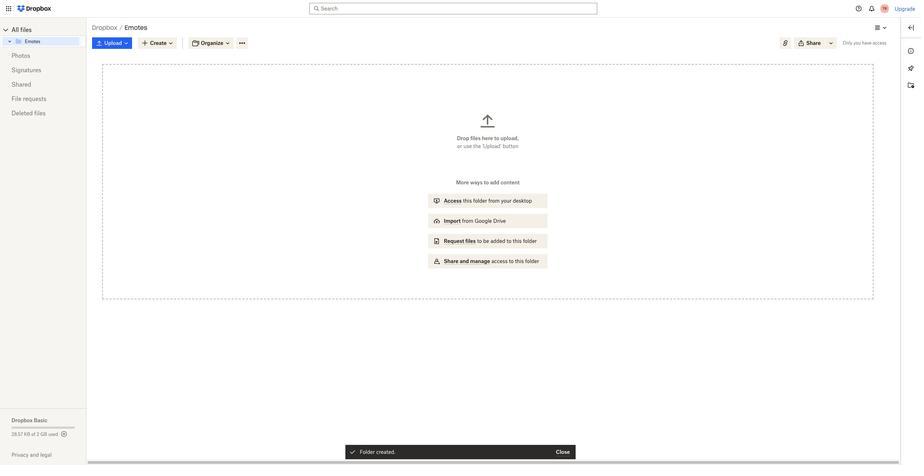 Task type: vqa. For each thing, say whether or not it's contained in the screenshot.


Task type: locate. For each thing, give the bounding box(es) containing it.
add
[[490, 180, 500, 186]]

files inside more ways to add content element
[[466, 238, 476, 245]]

1 vertical spatial this
[[513, 238, 522, 245]]

and for legal
[[30, 453, 39, 459]]

this right access
[[463, 198, 472, 204]]

content
[[501, 180, 520, 186]]

1 vertical spatial emotes
[[25, 39, 40, 44]]

get more space image
[[60, 431, 68, 439]]

upgrade
[[895, 6, 916, 12]]

this right 'added'
[[513, 238, 522, 245]]

file requests link
[[12, 92, 75, 106]]

added
[[491, 238, 506, 245]]

file
[[12, 95, 21, 103]]

1 horizontal spatial emotes
[[125, 24, 147, 31]]

emotes right /
[[125, 24, 147, 31]]

0 horizontal spatial and
[[30, 453, 39, 459]]

0 vertical spatial access
[[874, 40, 887, 46]]

files for all
[[20, 26, 32, 33]]

2 vertical spatial folder
[[526, 259, 540, 265]]

open details pane image
[[907, 23, 916, 32]]

emotes
[[125, 24, 147, 31], [25, 39, 40, 44]]

files left be
[[466, 238, 476, 245]]

files right all
[[20, 26, 32, 33]]

access this folder from your desktop
[[444, 198, 532, 204]]

photos
[[12, 52, 30, 59]]

1 horizontal spatial share
[[807, 40, 822, 46]]

access for have
[[874, 40, 887, 46]]

alert containing close
[[346, 446, 576, 460]]

legal
[[40, 453, 52, 459]]

0 horizontal spatial emotes
[[25, 39, 40, 44]]

dropbox for dropbox / emotes
[[92, 24, 117, 31]]

deleted files
[[12, 110, 46, 117]]

desktop
[[513, 198, 532, 204]]

files up the the
[[471, 135, 481, 142]]

1 vertical spatial dropbox
[[12, 418, 33, 424]]

folder
[[474, 198, 487, 204], [523, 238, 537, 245], [526, 259, 540, 265]]

access inside more ways to add content element
[[492, 259, 508, 265]]

share inside more ways to add content element
[[444, 259, 459, 265]]

close
[[556, 450, 570, 456]]

files inside all files link
[[20, 26, 32, 33]]

files for deleted
[[34, 110, 46, 117]]

shared link
[[12, 77, 75, 92]]

dropbox up 28.57
[[12, 418, 33, 424]]

1 horizontal spatial dropbox
[[92, 24, 117, 31]]

emotes inside all files tree
[[25, 39, 40, 44]]

1 vertical spatial access
[[492, 259, 508, 265]]

0 horizontal spatial dropbox
[[12, 418, 33, 424]]

basic
[[34, 418, 47, 424]]

open pinned items image
[[907, 64, 916, 73]]

create
[[150, 40, 167, 46]]

drive
[[494, 218, 506, 224]]

dropbox logo - go to the homepage image
[[14, 3, 54, 14]]

have
[[863, 40, 872, 46]]

files inside deleted files link
[[34, 110, 46, 117]]

files for request
[[466, 238, 476, 245]]

this down the request files to be added to this folder
[[516, 259, 524, 265]]

and left manage
[[460, 259, 469, 265]]

drop files here to upload, or use the 'upload' button
[[457, 135, 519, 149]]

1 vertical spatial and
[[30, 453, 39, 459]]

and for manage
[[460, 259, 469, 265]]

0 vertical spatial and
[[460, 259, 469, 265]]

1 horizontal spatial access
[[874, 40, 887, 46]]

file requests
[[12, 95, 46, 103]]

of
[[31, 433, 35, 438]]

deleted
[[12, 110, 33, 117]]

this
[[463, 198, 472, 204], [513, 238, 522, 245], [516, 259, 524, 265]]

from left your
[[489, 198, 500, 204]]

share left only
[[807, 40, 822, 46]]

0 horizontal spatial from
[[462, 218, 474, 224]]

and
[[460, 259, 469, 265], [30, 453, 39, 459]]

access
[[874, 40, 887, 46], [492, 259, 508, 265]]

to right here
[[495, 135, 500, 142]]

privacy and legal link
[[12, 453, 86, 459]]

share and manage access to this folder
[[444, 259, 540, 265]]

and inside more ways to add content element
[[460, 259, 469, 265]]

dropbox
[[92, 24, 117, 31], [12, 418, 33, 424]]

share down the 'request'
[[444, 259, 459, 265]]

emotes link
[[15, 37, 80, 46]]

from
[[489, 198, 500, 204], [462, 218, 474, 224]]

28.57 kb of 2 gb used
[[12, 433, 58, 438]]

1 horizontal spatial from
[[489, 198, 500, 204]]

files
[[20, 26, 32, 33], [34, 110, 46, 117], [471, 135, 481, 142], [466, 238, 476, 245]]

0 horizontal spatial share
[[444, 259, 459, 265]]

share
[[807, 40, 822, 46], [444, 259, 459, 265]]

only you have access
[[844, 40, 887, 46]]

and left legal
[[30, 453, 39, 459]]

to
[[495, 135, 500, 142], [484, 180, 489, 186], [478, 238, 482, 245], [507, 238, 512, 245], [509, 259, 514, 265]]

1 vertical spatial share
[[444, 259, 459, 265]]

0 horizontal spatial access
[[492, 259, 508, 265]]

from right import
[[462, 218, 474, 224]]

1 horizontal spatial and
[[460, 259, 469, 265]]

ways
[[471, 180, 483, 186]]

or
[[458, 143, 463, 149]]

access right have
[[874, 40, 887, 46]]

manage
[[471, 259, 491, 265]]

alert
[[346, 446, 576, 460]]

access right manage
[[492, 259, 508, 265]]

you
[[854, 40, 862, 46]]

dropbox left /
[[92, 24, 117, 31]]

files inside drop files here to upload, or use the 'upload' button
[[471, 135, 481, 142]]

files down file requests link
[[34, 110, 46, 117]]

share inside button
[[807, 40, 822, 46]]

1 vertical spatial from
[[462, 218, 474, 224]]

0 vertical spatial dropbox
[[92, 24, 117, 31]]

emotes down all files
[[25, 39, 40, 44]]

0 vertical spatial emotes
[[125, 24, 147, 31]]

0 vertical spatial share
[[807, 40, 822, 46]]

to inside drop files here to upload, or use the 'upload' button
[[495, 135, 500, 142]]

deleted files link
[[12, 106, 75, 121]]

folder created.
[[360, 450, 396, 456]]

dropbox link
[[92, 23, 117, 32]]

request files to be added to this folder
[[444, 238, 537, 245]]



Task type: describe. For each thing, give the bounding box(es) containing it.
gb
[[40, 433, 47, 438]]

your
[[502, 198, 512, 204]]

global header element
[[0, 0, 922, 18]]

organize
[[201, 40, 224, 46]]

close button
[[556, 449, 570, 457]]

more ways to add content element
[[427, 179, 550, 276]]

/
[[120, 24, 123, 31]]

to left be
[[478, 238, 482, 245]]

all files link
[[12, 24, 86, 36]]

all files tree
[[1, 24, 86, 47]]

1 vertical spatial folder
[[523, 238, 537, 245]]

more ways to add content
[[456, 180, 520, 186]]

2
[[37, 433, 39, 438]]

Search in folder "Dropbox" text field
[[321, 5, 584, 13]]

tb button
[[880, 3, 891, 14]]

folder
[[360, 450, 375, 456]]

files for drop
[[471, 135, 481, 142]]

upgrade link
[[895, 6, 916, 12]]

to down the request files to be added to this folder
[[509, 259, 514, 265]]

dropbox / emotes
[[92, 24, 147, 31]]

to right 'added'
[[507, 238, 512, 245]]

0 vertical spatial from
[[489, 198, 500, 204]]

dropbox basic
[[12, 418, 47, 424]]

all
[[12, 26, 19, 33]]

import
[[444, 218, 461, 224]]

privacy and legal
[[12, 453, 52, 459]]

use
[[464, 143, 472, 149]]

'upload'
[[483, 143, 502, 149]]

be
[[484, 238, 490, 245]]

organize button
[[189, 37, 234, 49]]

request
[[444, 238, 465, 245]]

share for share
[[807, 40, 822, 46]]

upload button
[[92, 37, 132, 49]]

privacy
[[12, 453, 29, 459]]

access
[[444, 198, 462, 204]]

google
[[475, 218, 492, 224]]

kb
[[24, 433, 30, 438]]

signatures link
[[12, 63, 75, 77]]

drop
[[457, 135, 470, 142]]

here
[[482, 135, 493, 142]]

access for manage
[[492, 259, 508, 265]]

upload
[[104, 40, 122, 46]]

share button
[[795, 37, 826, 49]]

tb
[[883, 6, 888, 11]]

share for share and manage access to this folder
[[444, 259, 459, 265]]

0 vertical spatial folder
[[474, 198, 487, 204]]

open activity image
[[907, 81, 916, 90]]

signatures
[[12, 67, 41, 74]]

only
[[844, 40, 853, 46]]

upload,
[[501, 135, 519, 142]]

create button
[[138, 37, 177, 49]]

the
[[474, 143, 481, 149]]

shared
[[12, 81, 31, 88]]

0 vertical spatial this
[[463, 198, 472, 204]]

button
[[503, 143, 519, 149]]

more
[[456, 180, 469, 186]]

28.57
[[12, 433, 23, 438]]

used
[[48, 433, 58, 438]]

import from google drive
[[444, 218, 506, 224]]

all files
[[12, 26, 32, 33]]

created.
[[377, 450, 396, 456]]

dropbox for dropbox basic
[[12, 418, 33, 424]]

2 vertical spatial this
[[516, 259, 524, 265]]

open information panel image
[[907, 47, 916, 55]]

photos link
[[12, 49, 75, 63]]

requests
[[23, 95, 46, 103]]

to left add
[[484, 180, 489, 186]]



